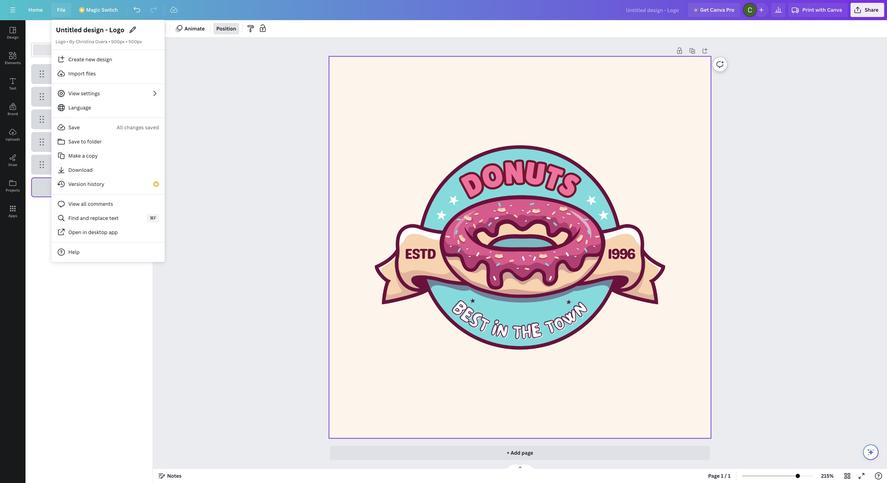 Task type: locate. For each thing, give the bounding box(es) containing it.
estd
[[81, 92, 97, 101], [405, 245, 435, 263]]

save for save to folder
[[68, 138, 80, 145]]

copy
[[86, 152, 98, 159]]

0 vertical spatial view
[[68, 90, 80, 97]]

0 vertical spatial all
[[57, 46, 64, 53]]

1 horizontal spatial s
[[553, 166, 584, 204]]

get
[[700, 6, 709, 13]]

view all comments
[[68, 200, 113, 207]]

help
[[68, 249, 80, 255]]

side panel tab list
[[0, 20, 25, 224]]

all down logo
[[57, 46, 64, 53]]

1 vertical spatial all
[[117, 124, 123, 131]]

view for view all comments
[[68, 200, 80, 207]]

1 horizontal spatial 500px
[[129, 39, 142, 45]]

make a copy button
[[51, 149, 165, 163]]

save to folder button
[[51, 135, 165, 149]]

by christina overa
[[69, 39, 107, 45]]

0 horizontal spatial s
[[463, 306, 487, 337]]

0 vertical spatial save
[[68, 124, 80, 131]]

brand
[[8, 111, 18, 116]]

pro
[[726, 6, 734, 13]]

switch
[[102, 6, 118, 13]]

comments
[[88, 200, 113, 207]]

text button
[[0, 71, 25, 97]]

1 horizontal spatial all
[[117, 124, 123, 131]]

0 horizontal spatial estd
[[81, 92, 97, 101]]

w
[[556, 301, 586, 335]]

1 horizontal spatial o
[[549, 308, 571, 340]]

1
[[721, 472, 724, 479], [728, 472, 731, 479]]

n inside n u
[[503, 155, 525, 191]]

1 save from the top
[[68, 124, 80, 131]]

design button
[[0, 20, 25, 46]]

uploads button
[[0, 122, 25, 148]]

0 vertical spatial estd
[[81, 92, 97, 101]]

file button
[[51, 3, 71, 17]]

layers
[[111, 26, 127, 33]]

all left changes
[[117, 124, 123, 131]]

canva left pro
[[710, 6, 725, 13]]

draw button
[[0, 148, 25, 173]]

page
[[522, 449, 533, 456]]

2 500px from the left
[[129, 39, 142, 45]]

/
[[725, 472, 727, 479]]

1 left / at the bottom right of page
[[721, 472, 724, 479]]

view left all
[[68, 200, 80, 207]]

1 vertical spatial o
[[549, 308, 571, 340]]

e
[[454, 301, 480, 331], [529, 316, 544, 348], [530, 317, 545, 349]]

2 view from the top
[[68, 200, 80, 207]]

500px
[[111, 39, 124, 45], [129, 39, 142, 45]]

1 vertical spatial view
[[68, 200, 80, 207]]

view settings
[[68, 90, 100, 97]]

file
[[57, 6, 66, 13]]

open in desktop app button
[[51, 225, 165, 239]]

o
[[477, 157, 507, 196], [549, 308, 571, 340]]

make a copy
[[68, 152, 98, 159]]

1996
[[82, 69, 96, 78], [608, 245, 635, 263]]

0 horizontal spatial o
[[477, 157, 507, 196]]

position button
[[214, 23, 239, 34]]

2 canva from the left
[[827, 6, 842, 13]]

all changes saved
[[117, 124, 159, 131]]

1 vertical spatial s
[[463, 306, 487, 337]]

0 horizontal spatial 1996
[[82, 69, 96, 78]]

elements
[[5, 60, 21, 65]]

all
[[81, 200, 87, 207]]

1 right / at the bottom right of page
[[728, 472, 731, 479]]

0 horizontal spatial all
[[57, 46, 64, 53]]

and
[[80, 215, 89, 221]]

500px up overlapping
[[111, 39, 124, 45]]

save left to
[[68, 138, 80, 145]]

position
[[216, 25, 236, 32]]

i
[[488, 315, 501, 345]]

find
[[68, 215, 79, 221]]

s
[[553, 166, 584, 204], [463, 306, 487, 337]]

0 horizontal spatial 500px
[[111, 39, 124, 45]]

save
[[68, 124, 80, 131], [68, 138, 80, 145]]

500px right "×"
[[129, 39, 142, 45]]

canva right with
[[827, 6, 842, 13]]

logo
[[56, 39, 66, 45]]

save inside button
[[68, 138, 80, 145]]

0 horizontal spatial 1
[[721, 472, 724, 479]]

to
[[81, 138, 86, 145]]

0 horizontal spatial canva
[[710, 6, 725, 13]]

1 canva from the left
[[710, 6, 725, 13]]

view up language
[[68, 90, 80, 97]]

1 horizontal spatial 1
[[728, 472, 731, 479]]

t
[[540, 159, 566, 197], [473, 310, 494, 342], [541, 312, 561, 344], [512, 318, 523, 349]]

1 vertical spatial save
[[68, 138, 80, 145]]

1 view from the top
[[68, 90, 80, 97]]

Design title text field
[[620, 3, 685, 17]]

get canva pro
[[700, 6, 734, 13]]

view inside dropdown button
[[68, 90, 80, 97]]

2 save from the top
[[68, 138, 80, 145]]

overa
[[95, 39, 107, 45]]

canva inside button
[[710, 6, 725, 13]]

n
[[503, 155, 525, 191], [567, 295, 596, 325], [494, 316, 511, 348], [495, 317, 512, 349]]

download
[[68, 166, 93, 173]]

arrange
[[51, 26, 71, 33]]

replace
[[90, 215, 108, 221]]

projects button
[[0, 173, 25, 199]]

1 horizontal spatial canva
[[827, 6, 842, 13]]

t h
[[512, 318, 533, 349]]

arrange button
[[31, 23, 91, 36]]

share
[[865, 6, 879, 13]]

1 500px from the left
[[111, 39, 124, 45]]

magic switch button
[[74, 3, 123, 17]]

1996 inside 1996 button
[[82, 69, 96, 78]]

1 horizontal spatial 1996
[[608, 245, 635, 263]]

215%
[[821, 472, 834, 479]]

make
[[68, 152, 81, 159]]

save up save to folder
[[68, 124, 80, 131]]

view inside button
[[68, 200, 80, 207]]

0 vertical spatial 1996
[[82, 69, 96, 78]]

view settings button
[[51, 86, 165, 101]]

+ add page button
[[330, 446, 710, 460]]

0 vertical spatial s
[[553, 166, 584, 204]]

all for all
[[57, 46, 64, 53]]

language
[[68, 104, 91, 111]]

show pages image
[[503, 464, 537, 470]]

layers button
[[91, 23, 147, 36]]

u
[[523, 155, 547, 192]]

all inside button
[[57, 46, 64, 53]]

view for view settings
[[68, 90, 80, 97]]

folder
[[87, 138, 102, 145]]

1 horizontal spatial estd
[[405, 245, 435, 263]]

1 1 from the left
[[721, 472, 724, 479]]



Task type: vqa. For each thing, say whether or not it's contained in the screenshot.
/ at the bottom right of page
yes



Task type: describe. For each thing, give the bounding box(es) containing it.
app
[[109, 229, 118, 235]]

h
[[521, 318, 533, 349]]

design
[[7, 35, 19, 40]]

#fff4ea image
[[157, 24, 166, 33]]

apps
[[8, 213, 17, 218]]

import
[[68, 70, 85, 77]]

canva assistant image
[[867, 448, 875, 456]]

find and replace text
[[68, 215, 119, 221]]

help button
[[51, 245, 165, 259]]

open
[[68, 229, 81, 235]]

files
[[86, 70, 96, 77]]

All button
[[33, 44, 88, 56]]

version history
[[68, 181, 104, 187]]

christina
[[76, 39, 94, 45]]

215% button
[[816, 470, 839, 482]]

t inside t h
[[512, 318, 523, 349]]

desktop
[[88, 229, 107, 235]]

saved
[[145, 124, 159, 131]]

in
[[83, 229, 87, 235]]

1996 button
[[31, 64, 147, 84]]

500px × 500px
[[111, 39, 142, 45]]

draw
[[8, 162, 17, 167]]

create new design button
[[51, 52, 165, 67]]

add
[[511, 449, 520, 456]]

text
[[9, 86, 16, 91]]

version history button
[[51, 177, 165, 191]]

home link
[[23, 3, 48, 17]]

print with canva button
[[788, 3, 848, 17]]

animate
[[184, 25, 205, 32]]

+ add page
[[507, 449, 533, 456]]

changes
[[124, 124, 144, 131]]

estd inside button
[[81, 92, 97, 101]]

download button
[[51, 163, 165, 177]]

new
[[85, 56, 95, 63]]

1 vertical spatial estd
[[405, 245, 435, 263]]

⌘f
[[150, 215, 156, 221]]

import files
[[68, 70, 96, 77]]

2 1 from the left
[[728, 472, 731, 479]]

1 vertical spatial 1996
[[608, 245, 635, 263]]

print
[[802, 6, 814, 13]]

n u
[[503, 155, 547, 192]]

notes button
[[156, 470, 184, 482]]

projects
[[6, 188, 20, 193]]

view all comments button
[[51, 197, 165, 211]]

save to folder
[[68, 138, 102, 145]]

+
[[507, 449, 509, 456]]

get canva pro button
[[688, 3, 740, 17]]

main menu bar
[[0, 0, 887, 20]]

home
[[28, 6, 43, 13]]

Design title text field
[[56, 24, 125, 35]]

print with canva
[[802, 6, 842, 13]]

open in desktop app
[[68, 229, 118, 235]]

with
[[815, 6, 826, 13]]

d
[[456, 165, 489, 204]]

settings
[[81, 90, 100, 97]]

uploads
[[6, 137, 20, 142]]

page 1 / 1
[[708, 472, 731, 479]]

Overlapping button
[[90, 44, 145, 56]]

canva inside dropdown button
[[827, 6, 842, 13]]

language button
[[51, 101, 165, 115]]

notes
[[167, 472, 181, 479]]

create new design
[[68, 56, 112, 63]]

create
[[68, 56, 84, 63]]

elements button
[[0, 46, 25, 71]]

import files button
[[51, 67, 165, 81]]

animate button
[[173, 23, 208, 34]]

0 vertical spatial o
[[477, 157, 507, 196]]

magic
[[86, 6, 100, 13]]

save for save
[[68, 124, 80, 131]]

overlapping
[[103, 46, 132, 53]]

history
[[87, 181, 104, 187]]

page
[[708, 472, 720, 479]]

b
[[444, 295, 473, 325]]

a
[[82, 152, 85, 159]]

version
[[68, 181, 86, 187]]

all for all changes saved
[[117, 124, 123, 131]]



